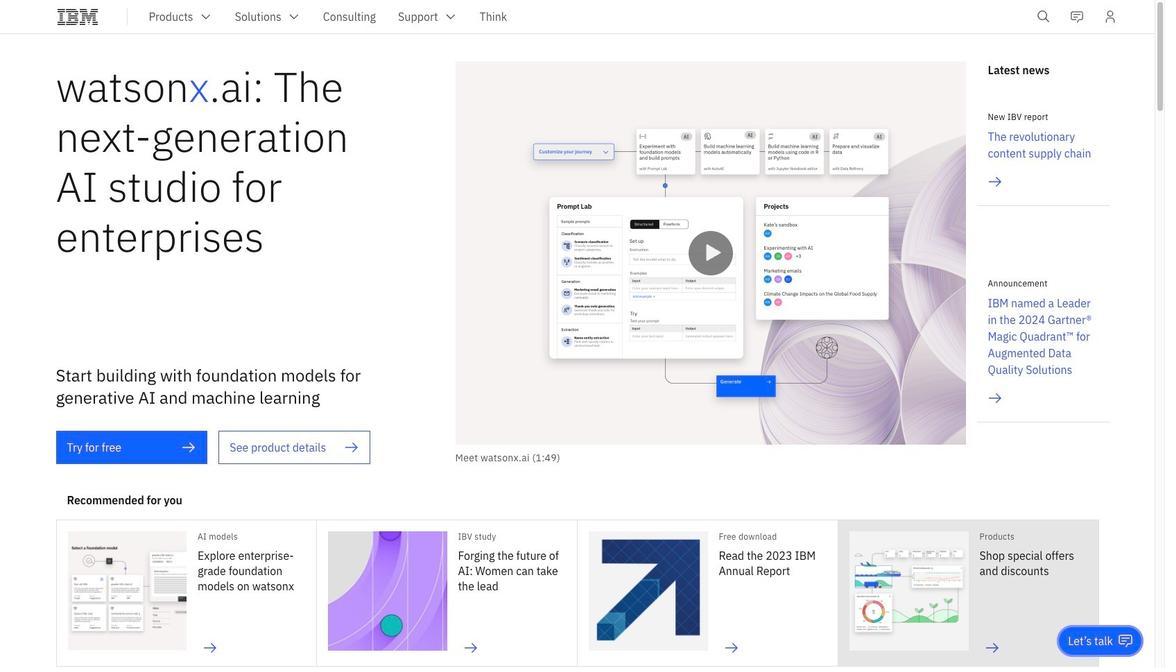 Task type: vqa. For each thing, say whether or not it's contained in the screenshot.
"Your privacy choices" 'element'
no



Task type: describe. For each thing, give the bounding box(es) containing it.
let's talk element
[[1069, 634, 1114, 649]]



